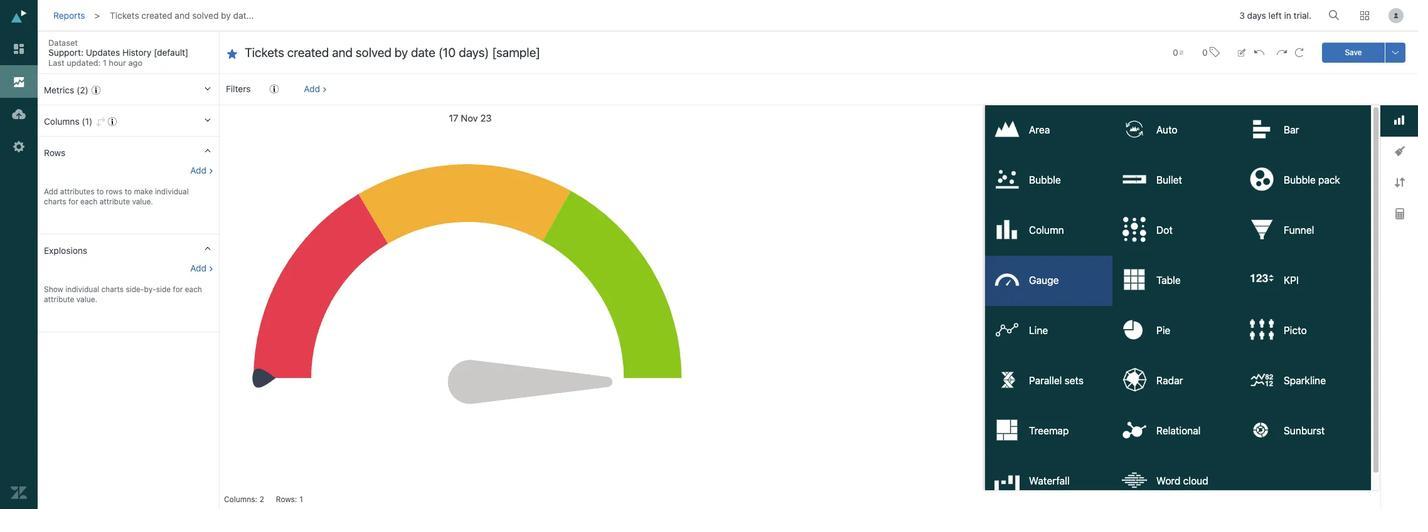 Task type: describe. For each thing, give the bounding box(es) containing it.
history
[[122, 47, 151, 58]]

arrows image
[[1395, 178, 1405, 188]]

rows: 1
[[276, 495, 303, 504]]

bubble for bubble
[[1029, 175, 1061, 186]]

attribute inside add attributes to rows to make individual charts for each attribute value.
[[100, 197, 130, 206]]

1 to from the left
[[97, 187, 104, 196]]

add attributes to rows to make individual charts for each attribute value.
[[44, 187, 189, 206]]

save
[[1345, 47, 1362, 57]]

23
[[480, 112, 492, 124]]

individual inside the show individual charts side-by-side for each attribute value.
[[65, 285, 99, 294]]

[default]
[[154, 47, 188, 58]]

1 vertical spatial open in-app guide image
[[108, 117, 117, 126]]

make
[[134, 187, 153, 196]]

0 button
[[1167, 40, 1189, 65]]

updated:
[[67, 58, 101, 68]]

other options image
[[1391, 47, 1401, 57]]

dot
[[1156, 225, 1173, 236]]

sets
[[1065, 375, 1084, 387]]

for inside add attributes to rows to make individual charts for each attribute value.
[[68, 197, 78, 206]]

reports
[[53, 10, 85, 21]]

show
[[44, 285, 63, 294]]

combined shape image
[[1395, 146, 1405, 156]]

for inside the show individual charts side-by-side for each attribute value.
[[173, 285, 183, 294]]

rows
[[44, 147, 65, 158]]

metrics (2)
[[44, 85, 88, 95]]

2
[[260, 495, 264, 504]]

columns: 2
[[224, 495, 264, 504]]

left
[[1269, 10, 1282, 21]]

days
[[1247, 10, 1266, 21]]

reports image
[[11, 73, 27, 90]]

open in-app guide image
[[270, 85, 279, 93]]

in
[[1284, 10, 1291, 21]]

columns (1)
[[44, 116, 92, 127]]

explosions
[[44, 245, 87, 256]]

show individual charts side-by-side for each attribute value.
[[44, 285, 202, 304]]

each inside the show individual charts side-by-side for each attribute value.
[[185, 285, 202, 294]]

trial.
[[1294, 10, 1311, 21]]

table
[[1156, 275, 1181, 286]]

nov
[[461, 112, 478, 124]]

graph image
[[1394, 115, 1404, 125]]

bubble for bubble pack
[[1284, 175, 1316, 186]]

columns:
[[224, 495, 257, 504]]

each inside add attributes to rows to make individual charts for each attribute value.
[[80, 197, 97, 206]]

attribute inside the show individual charts side-by-side for each attribute value.
[[44, 295, 74, 304]]

dat...
[[233, 10, 254, 21]]

filters
[[226, 83, 251, 94]]

parallel
[[1029, 375, 1062, 387]]

solved
[[192, 10, 219, 21]]

datasets image
[[11, 106, 27, 122]]

arrow right14 image
[[208, 41, 220, 52]]

(2)
[[77, 85, 88, 95]]

value. inside the show individual charts side-by-side for each attribute value.
[[76, 295, 97, 304]]

rows
[[106, 187, 123, 196]]

bar
[[1284, 124, 1299, 136]]

last
[[48, 58, 64, 68]]

zendesk products image
[[1360, 11, 1369, 20]]

individual inside add attributes to rows to make individual charts for each attribute value.
[[155, 187, 189, 196]]

columns
[[44, 116, 79, 127]]

picto
[[1284, 325, 1307, 336]]

0 for 0 button
[[1202, 47, 1208, 57]]

column
[[1029, 225, 1064, 236]]



Task type: vqa. For each thing, say whether or not it's contained in the screenshot.
from
no



Task type: locate. For each thing, give the bounding box(es) containing it.
created
[[141, 10, 172, 21]]

1 vertical spatial attribute
[[44, 295, 74, 304]]

0 horizontal spatial open in-app guide image
[[92, 86, 100, 95]]

open in-app guide image right the (1)
[[108, 117, 117, 126]]

1 0 from the left
[[1173, 47, 1178, 57]]

for right side
[[173, 285, 183, 294]]

open in-app guide image right (2)
[[92, 86, 100, 95]]

to
[[97, 187, 104, 196], [125, 187, 132, 196]]

1 right rows:
[[299, 495, 303, 504]]

attributes
[[60, 187, 94, 196]]

1 vertical spatial individual
[[65, 285, 99, 294]]

1 vertical spatial for
[[173, 285, 183, 294]]

0 vertical spatial 1
[[103, 58, 107, 68]]

charts
[[44, 197, 66, 206], [101, 285, 124, 294]]

0 horizontal spatial each
[[80, 197, 97, 206]]

value. down the explosions
[[76, 295, 97, 304]]

0 inside 0 button
[[1202, 47, 1208, 57]]

17
[[449, 112, 458, 124]]

individual right make
[[155, 187, 189, 196]]

charts inside the show individual charts side-by-side for each attribute value.
[[101, 285, 124, 294]]

gauge
[[1029, 275, 1059, 286]]

0 horizontal spatial value.
[[76, 295, 97, 304]]

sunburst
[[1284, 426, 1325, 437]]

cloud
[[1183, 476, 1208, 487]]

1 horizontal spatial for
[[173, 285, 183, 294]]

1 inside dataset support: updates history [default] last updated: 1 hour ago
[[103, 58, 107, 68]]

0 horizontal spatial bubble
[[1029, 175, 1061, 186]]

save group
[[1322, 42, 1406, 62]]

Search... field
[[1331, 6, 1343, 24]]

for down attributes
[[68, 197, 78, 206]]

for
[[68, 197, 78, 206], [173, 285, 183, 294]]

2 0 from the left
[[1202, 47, 1208, 57]]

metrics
[[44, 85, 74, 95]]

0 vertical spatial individual
[[155, 187, 189, 196]]

open in-app guide image
[[92, 86, 100, 95], [108, 117, 117, 126]]

individual
[[155, 187, 189, 196], [65, 285, 99, 294]]

each down attributes
[[80, 197, 97, 206]]

each right side
[[185, 285, 202, 294]]

1 horizontal spatial charts
[[101, 285, 124, 294]]

side
[[156, 285, 171, 294]]

1 horizontal spatial individual
[[155, 187, 189, 196]]

17 nov 23
[[449, 112, 492, 124]]

1 horizontal spatial each
[[185, 285, 202, 294]]

1 vertical spatial each
[[185, 285, 202, 294]]

by
[[221, 10, 231, 21]]

word cloud
[[1156, 476, 1208, 487]]

1 bubble from the left
[[1029, 175, 1061, 186]]

1 horizontal spatial open in-app guide image
[[108, 117, 117, 126]]

0 for 0 dropdown button
[[1173, 47, 1178, 57]]

1
[[103, 58, 107, 68], [299, 495, 303, 504]]

sparkline
[[1284, 375, 1326, 387]]

1 vertical spatial 1
[[299, 495, 303, 504]]

tickets
[[110, 10, 139, 21]]

bubble left the pack
[[1284, 175, 1316, 186]]

pack
[[1318, 175, 1340, 186]]

0 horizontal spatial for
[[68, 197, 78, 206]]

(1)
[[82, 116, 92, 127]]

pie
[[1156, 325, 1170, 336]]

dataset
[[48, 38, 78, 48]]

save button
[[1322, 42, 1385, 62]]

0 vertical spatial for
[[68, 197, 78, 206]]

dataset support: updates history [default] last updated: 1 hour ago
[[48, 38, 188, 68]]

charts inside add attributes to rows to make individual charts for each attribute value.
[[44, 197, 66, 206]]

0 vertical spatial each
[[80, 197, 97, 206]]

by-
[[144, 285, 156, 294]]

kpi
[[1284, 275, 1299, 286]]

line
[[1029, 325, 1048, 336]]

0 inside 0 dropdown button
[[1173, 47, 1178, 57]]

attribute
[[100, 197, 130, 206], [44, 295, 74, 304]]

1 horizontal spatial value.
[[132, 197, 153, 206]]

and
[[175, 10, 190, 21]]

None text field
[[245, 44, 1148, 61]]

treemap
[[1029, 426, 1069, 437]]

1 horizontal spatial 0
[[1202, 47, 1208, 57]]

attribute down the rows
[[100, 197, 130, 206]]

calc image
[[1395, 209, 1404, 220]]

0 left 0 button
[[1173, 47, 1178, 57]]

waterfall
[[1029, 476, 1070, 487]]

tickets created and solved by dat...
[[110, 10, 254, 21]]

to right the rows
[[125, 187, 132, 196]]

hour
[[109, 58, 126, 68]]

individual right show
[[65, 285, 99, 294]]

1 horizontal spatial to
[[125, 187, 132, 196]]

dashboard image
[[11, 41, 27, 57]]

1 vertical spatial charts
[[101, 285, 124, 294]]

zendesk image
[[11, 485, 27, 501]]

0 horizontal spatial 1
[[103, 58, 107, 68]]

each
[[80, 197, 97, 206], [185, 285, 202, 294]]

to left the rows
[[97, 187, 104, 196]]

area
[[1029, 124, 1050, 136]]

0 vertical spatial value.
[[132, 197, 153, 206]]

admin image
[[11, 139, 27, 155]]

support:
[[48, 47, 83, 58]]

funnel
[[1284, 225, 1314, 236]]

0 horizontal spatial individual
[[65, 285, 99, 294]]

3 days left in trial.
[[1239, 10, 1311, 21]]

parallel sets
[[1029, 375, 1084, 387]]

bubble pack
[[1284, 175, 1340, 186]]

charts left side-
[[101, 285, 124, 294]]

radar
[[1156, 375, 1183, 387]]

0 button
[[1197, 39, 1225, 66]]

updates
[[86, 47, 120, 58]]

1 vertical spatial value.
[[76, 295, 97, 304]]

2 bubble from the left
[[1284, 175, 1316, 186]]

auto
[[1156, 124, 1178, 136]]

value. inside add attributes to rows to make individual charts for each attribute value.
[[132, 197, 153, 206]]

value.
[[132, 197, 153, 206], [76, 295, 97, 304]]

2 to from the left
[[125, 187, 132, 196]]

value. down make
[[132, 197, 153, 206]]

attribute down show
[[44, 295, 74, 304]]

side-
[[126, 285, 144, 294]]

0
[[1173, 47, 1178, 57], [1202, 47, 1208, 57]]

0 horizontal spatial charts
[[44, 197, 66, 206]]

3
[[1239, 10, 1245, 21]]

0 horizontal spatial to
[[97, 187, 104, 196]]

bubble up column
[[1029, 175, 1061, 186]]

bubble
[[1029, 175, 1061, 186], [1284, 175, 1316, 186]]

0 horizontal spatial attribute
[[44, 295, 74, 304]]

1 horizontal spatial 1
[[299, 495, 303, 504]]

0 vertical spatial open in-app guide image
[[92, 86, 100, 95]]

ago
[[128, 58, 142, 68]]

word
[[1156, 476, 1181, 487]]

0 vertical spatial charts
[[44, 197, 66, 206]]

charts down attributes
[[44, 197, 66, 206]]

relational
[[1156, 426, 1201, 437]]

0 horizontal spatial 0
[[1173, 47, 1178, 57]]

add
[[304, 83, 320, 94], [190, 165, 206, 176], [44, 187, 58, 196], [190, 263, 206, 274]]

0 vertical spatial attribute
[[100, 197, 130, 206]]

rows:
[[276, 495, 297, 504]]

bullet
[[1156, 175, 1182, 186]]

1 horizontal spatial attribute
[[100, 197, 130, 206]]

0 right 0 dropdown button
[[1202, 47, 1208, 57]]

add inside add attributes to rows to make individual charts for each attribute value.
[[44, 187, 58, 196]]

1 horizontal spatial bubble
[[1284, 175, 1316, 186]]

1 left hour
[[103, 58, 107, 68]]



